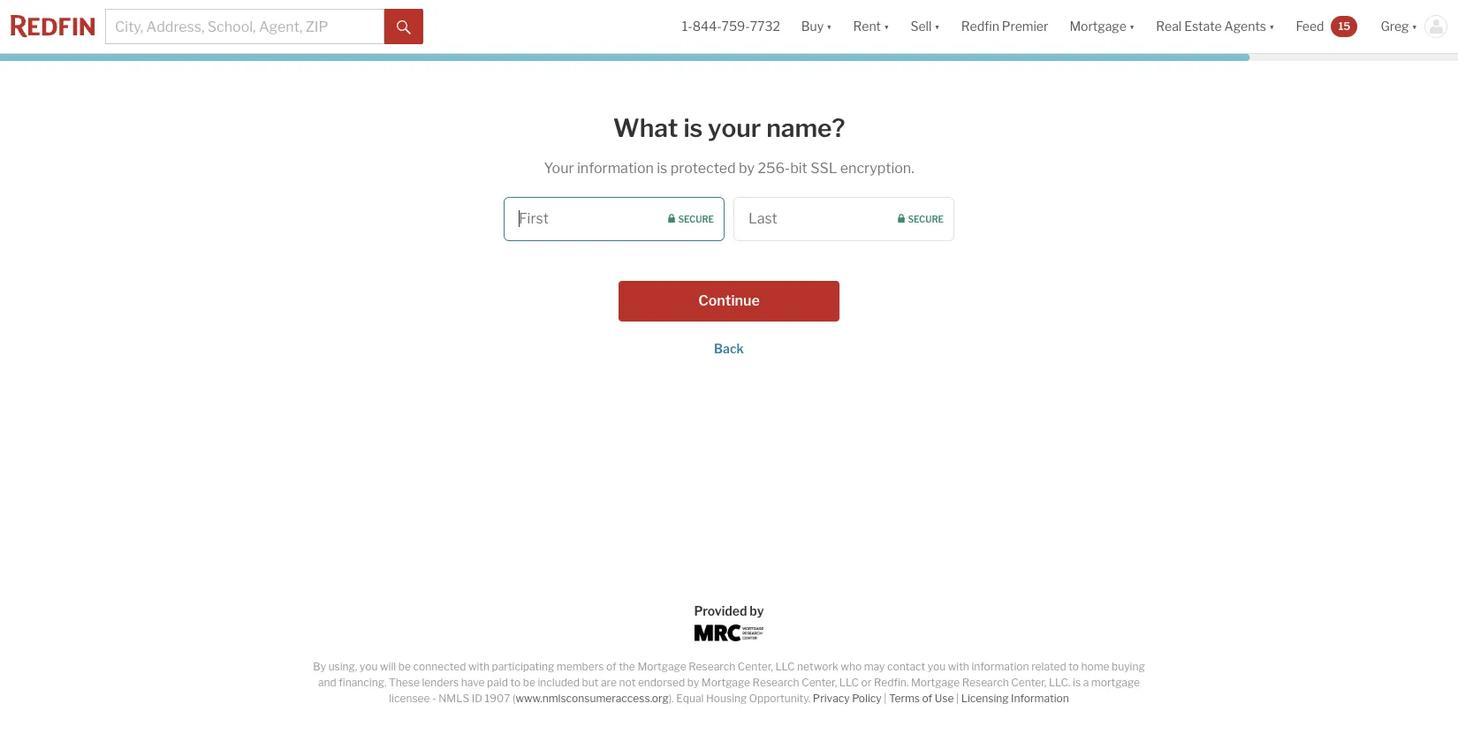 Task type: vqa. For each thing, say whether or not it's contained in the screenshot.
second ▾ from the right
yes



Task type: locate. For each thing, give the bounding box(es) containing it.
mortgage ▾ button
[[1070, 0, 1135, 53]]

2 horizontal spatial is
[[1073, 676, 1081, 689]]

is up protected
[[683, 113, 703, 143]]

but
[[582, 676, 599, 689]]

id
[[472, 692, 482, 705]]

and
[[318, 676, 336, 689]]

provided by
[[694, 604, 764, 619]]

of for members
[[606, 660, 617, 673]]

Last text field
[[734, 197, 954, 241]]

256-
[[758, 160, 790, 176]]

information
[[577, 160, 654, 176], [972, 660, 1029, 673]]

0 horizontal spatial to
[[510, 676, 521, 689]]

your name?
[[708, 113, 845, 143]]

be up these
[[398, 660, 411, 673]]

4 ▾ from the left
[[1129, 19, 1135, 34]]

▾
[[826, 19, 832, 34], [884, 19, 890, 34], [934, 19, 940, 34], [1129, 19, 1135, 34], [1269, 19, 1275, 34], [1412, 19, 1418, 34]]

opportunity.
[[749, 692, 811, 705]]

is left the a
[[1073, 676, 1081, 689]]

mortgage up housing
[[702, 676, 750, 689]]

1 horizontal spatial |
[[956, 692, 959, 705]]

1 with from the left
[[468, 660, 490, 673]]

who
[[841, 660, 862, 673]]

with up use
[[948, 660, 969, 673]]

continue button
[[619, 281, 840, 321]]

you
[[360, 660, 378, 673], [928, 660, 946, 673]]

center,
[[738, 660, 773, 673], [802, 676, 837, 689], [1011, 676, 1047, 689]]

center, down network
[[802, 676, 837, 689]]

of left use
[[922, 692, 933, 705]]

0 horizontal spatial is
[[657, 160, 668, 176]]

| right use
[[956, 692, 959, 705]]

1 horizontal spatial research
[[753, 676, 799, 689]]

financing.
[[339, 676, 387, 689]]

2 vertical spatial is
[[1073, 676, 1081, 689]]

research
[[689, 660, 735, 673], [753, 676, 799, 689], [962, 676, 1009, 689]]

redfin.
[[874, 676, 909, 689]]

members
[[557, 660, 604, 673]]

1 horizontal spatial information
[[972, 660, 1029, 673]]

1-
[[682, 19, 693, 34]]

real
[[1156, 19, 1182, 34]]

back
[[714, 341, 744, 356]]

-
[[432, 692, 436, 705]]

2 you from the left
[[928, 660, 946, 673]]

buy ▾ button
[[791, 0, 843, 53]]

center, up information
[[1011, 676, 1047, 689]]

your
[[544, 160, 574, 176]]

or
[[861, 676, 872, 689]]

▾ right greg
[[1412, 19, 1418, 34]]

1 vertical spatial llc
[[839, 676, 859, 689]]

of inside by using, you will be connected with participating members of the mortgage research center, llc network who may contact you with information related to home buying and financing. these lenders have paid to be included but are not endorsed by mortgage research center, llc or redfin. mortgage research center, llc. is a mortgage licensee - nmls id 1907 (
[[606, 660, 617, 673]]

▾ for rent ▾
[[884, 19, 890, 34]]

bit
[[790, 160, 808, 176]]

rent ▾
[[853, 19, 890, 34]]

0 horizontal spatial of
[[606, 660, 617, 673]]

center, up opportunity.
[[738, 660, 773, 673]]

844-
[[693, 19, 722, 34]]

research up the licensing
[[962, 676, 1009, 689]]

1 horizontal spatial llc
[[839, 676, 859, 689]]

to
[[1069, 660, 1079, 673], [510, 676, 521, 689]]

0 vertical spatial llc
[[775, 660, 795, 673]]

by
[[739, 160, 755, 176], [750, 604, 764, 619], [687, 676, 699, 689]]

0 vertical spatial information
[[577, 160, 654, 176]]

0 horizontal spatial you
[[360, 660, 378, 673]]

information down what
[[577, 160, 654, 176]]

llc
[[775, 660, 795, 673], [839, 676, 859, 689]]

is inside by using, you will be connected with participating members of the mortgage research center, llc network who may contact you with information related to home buying and financing. these lenders have paid to be included but are not endorsed by mortgage research center, llc or redfin. mortgage research center, llc. is a mortgage licensee - nmls id 1907 (
[[1073, 676, 1081, 689]]

0 vertical spatial by
[[739, 160, 755, 176]]

▾ right rent
[[884, 19, 890, 34]]

research up opportunity.
[[753, 676, 799, 689]]

6 ▾ from the left
[[1412, 19, 1418, 34]]

2 vertical spatial by
[[687, 676, 699, 689]]

network
[[797, 660, 839, 673]]

0 vertical spatial of
[[606, 660, 617, 673]]

0 horizontal spatial |
[[884, 692, 887, 705]]

is left protected
[[657, 160, 668, 176]]

1 horizontal spatial with
[[948, 660, 969, 673]]

you up financing.
[[360, 660, 378, 673]]

1 vertical spatial information
[[972, 660, 1029, 673]]

llc up privacy policy link
[[839, 676, 859, 689]]

privacy
[[813, 692, 850, 705]]

1 horizontal spatial is
[[683, 113, 703, 143]]

15
[[1338, 19, 1351, 32]]

related
[[1031, 660, 1066, 673]]

policy
[[852, 692, 882, 705]]

be
[[398, 660, 411, 673], [523, 676, 535, 689]]

research up housing
[[689, 660, 735, 673]]

what
[[613, 113, 678, 143]]

0 horizontal spatial information
[[577, 160, 654, 176]]

0 vertical spatial be
[[398, 660, 411, 673]]

1907
[[485, 692, 510, 705]]

www.nmlsconsumeraccess.org link
[[516, 692, 669, 705]]

premier
[[1002, 19, 1048, 34]]

1 | from the left
[[884, 692, 887, 705]]

llc up opportunity.
[[775, 660, 795, 673]]

estate
[[1184, 19, 1222, 34]]

1 vertical spatial by
[[750, 604, 764, 619]]

endorsed
[[638, 676, 685, 689]]

1-844-759-7732 link
[[682, 19, 780, 34]]

▾ right buy
[[826, 19, 832, 34]]

0 vertical spatial to
[[1069, 660, 1079, 673]]

continue
[[698, 292, 760, 309]]

of for terms
[[922, 692, 933, 705]]

is
[[683, 113, 703, 143], [657, 160, 668, 176], [1073, 676, 1081, 689]]

▾ right sell
[[934, 19, 940, 34]]

licensing
[[961, 692, 1009, 705]]

with
[[468, 660, 490, 673], [948, 660, 969, 673]]

be down 'participating'
[[523, 676, 535, 689]]

▾ left real
[[1129, 19, 1135, 34]]

you right contact
[[928, 660, 946, 673]]

protected
[[671, 160, 736, 176]]

information up licensing information link
[[972, 660, 1029, 673]]

mortgage left real
[[1070, 19, 1127, 34]]

1 horizontal spatial of
[[922, 692, 933, 705]]

by left 256-
[[739, 160, 755, 176]]

with up the have
[[468, 660, 490, 673]]

home
[[1081, 660, 1110, 673]]

to up llc.
[[1069, 660, 1079, 673]]

of left the
[[606, 660, 617, 673]]

|
[[884, 692, 887, 705], [956, 692, 959, 705]]

| down "redfin."
[[884, 692, 887, 705]]

0 horizontal spatial llc
[[775, 660, 795, 673]]

1 ▾ from the left
[[826, 19, 832, 34]]

use
[[935, 692, 954, 705]]

mortgage inside dropdown button
[[1070, 19, 1127, 34]]

by up 'mortgage research center' image
[[750, 604, 764, 619]]

the
[[619, 660, 635, 673]]

▾ right agents
[[1269, 19, 1275, 34]]

information
[[1011, 692, 1069, 705]]

2 ▾ from the left
[[884, 19, 890, 34]]

3 ▾ from the left
[[934, 19, 940, 34]]

▾ for greg ▾
[[1412, 19, 1418, 34]]

mortgage ▾ button
[[1059, 0, 1146, 53]]

0 horizontal spatial with
[[468, 660, 490, 673]]

of
[[606, 660, 617, 673], [922, 692, 933, 705]]

by up equal
[[687, 676, 699, 689]]

1 vertical spatial of
[[922, 692, 933, 705]]

1 horizontal spatial be
[[523, 676, 535, 689]]

mortgage
[[1070, 19, 1127, 34], [638, 660, 686, 673], [702, 676, 750, 689], [911, 676, 960, 689]]

to up (
[[510, 676, 521, 689]]

1 horizontal spatial you
[[928, 660, 946, 673]]

www.nmlsconsumeraccess.org ). equal housing opportunity. privacy policy | terms of use | licensing information
[[516, 692, 1069, 705]]



Task type: describe. For each thing, give the bounding box(es) containing it.
ssl encryption.
[[811, 160, 914, 176]]

1 vertical spatial be
[[523, 676, 535, 689]]

First text field
[[504, 197, 725, 241]]

rent ▾ button
[[853, 0, 890, 53]]

licensee
[[389, 692, 430, 705]]

these
[[389, 676, 420, 689]]

).
[[669, 692, 674, 705]]

paid
[[487, 676, 508, 689]]

information inside by using, you will be connected with participating members of the mortgage research center, llc network who may contact you with information related to home buying and financing. these lenders have paid to be included but are not endorsed by mortgage research center, llc or redfin. mortgage research center, llc. is a mortgage licensee - nmls id 1907 (
[[972, 660, 1029, 673]]

included
[[538, 676, 580, 689]]

▾ for mortgage ▾
[[1129, 19, 1135, 34]]

may
[[864, 660, 885, 673]]

llc.
[[1049, 676, 1071, 689]]

buy
[[801, 19, 824, 34]]

agents
[[1225, 19, 1266, 34]]

rent ▾ button
[[843, 0, 900, 53]]

mortgage ▾
[[1070, 19, 1135, 34]]

sell
[[911, 19, 932, 34]]

1 horizontal spatial to
[[1069, 660, 1079, 673]]

sell ▾ button
[[911, 0, 940, 53]]

rent
[[853, 19, 881, 34]]

contact
[[887, 660, 925, 673]]

sell ▾ button
[[900, 0, 951, 53]]

redfin premier
[[961, 19, 1048, 34]]

sell ▾
[[911, 19, 940, 34]]

mortgage research center image
[[695, 625, 764, 642]]

real estate agents ▾ link
[[1156, 0, 1275, 53]]

▾ for sell ▾
[[934, 19, 940, 34]]

redfin premier button
[[951, 0, 1059, 53]]

your information is protected by 256-bit ssl encryption.
[[544, 160, 914, 176]]

what is your name?
[[613, 113, 845, 143]]

mortgage up use
[[911, 676, 960, 689]]

provided
[[694, 604, 747, 619]]

1-844-759-7732
[[682, 19, 780, 34]]

not
[[619, 676, 636, 689]]

759-
[[722, 19, 750, 34]]

mortgage
[[1091, 676, 1140, 689]]

greg ▾
[[1381, 19, 1418, 34]]

will
[[380, 660, 396, 673]]

housing
[[706, 692, 747, 705]]

are
[[601, 676, 617, 689]]

back button
[[714, 341, 744, 356]]

redfin
[[961, 19, 999, 34]]

connected
[[413, 660, 466, 673]]

privacy policy link
[[813, 692, 882, 705]]

City, Address, School, Agent, ZIP search field
[[105, 9, 384, 44]]

lenders
[[422, 676, 459, 689]]

www.nmlsconsumeraccess.org
[[516, 692, 669, 705]]

nmls
[[439, 692, 469, 705]]

7732
[[750, 19, 780, 34]]

a
[[1083, 676, 1089, 689]]

0 horizontal spatial research
[[689, 660, 735, 673]]

1 vertical spatial is
[[657, 160, 668, 176]]

using,
[[328, 660, 357, 673]]

5 ▾ from the left
[[1269, 19, 1275, 34]]

real estate agents ▾
[[1156, 19, 1275, 34]]

by using, you will be connected with participating members of the mortgage research center, llc network who may contact you with information related to home buying and financing. these lenders have paid to be included but are not endorsed by mortgage research center, llc or redfin. mortgage research center, llc. is a mortgage licensee - nmls id 1907 (
[[313, 660, 1145, 705]]

2 | from the left
[[956, 692, 959, 705]]

terms of use link
[[889, 692, 954, 705]]

participating
[[492, 660, 554, 673]]

buy ▾
[[801, 19, 832, 34]]

buying
[[1112, 660, 1145, 673]]

by
[[313, 660, 326, 673]]

by inside by using, you will be connected with participating members of the mortgage research center, llc network who may contact you with information related to home buying and financing. these lenders have paid to be included but are not endorsed by mortgage research center, llc or redfin. mortgage research center, llc. is a mortgage licensee - nmls id 1907 (
[[687, 676, 699, 689]]

2 horizontal spatial center,
[[1011, 676, 1047, 689]]

1 you from the left
[[360, 660, 378, 673]]

submit search image
[[397, 20, 411, 34]]

buy ▾ button
[[801, 0, 832, 53]]

1 horizontal spatial center,
[[802, 676, 837, 689]]

greg
[[1381, 19, 1409, 34]]

mortgage up endorsed
[[638, 660, 686, 673]]

feed
[[1296, 19, 1324, 34]]

equal
[[676, 692, 704, 705]]

0 horizontal spatial center,
[[738, 660, 773, 673]]

terms
[[889, 692, 920, 705]]

(
[[513, 692, 516, 705]]

0 vertical spatial is
[[683, 113, 703, 143]]

0 horizontal spatial be
[[398, 660, 411, 673]]

real estate agents ▾ button
[[1146, 0, 1285, 53]]

2 horizontal spatial research
[[962, 676, 1009, 689]]

licensing information link
[[961, 692, 1069, 705]]

2 with from the left
[[948, 660, 969, 673]]

1 vertical spatial to
[[510, 676, 521, 689]]

have
[[461, 676, 485, 689]]

▾ for buy ▾
[[826, 19, 832, 34]]



